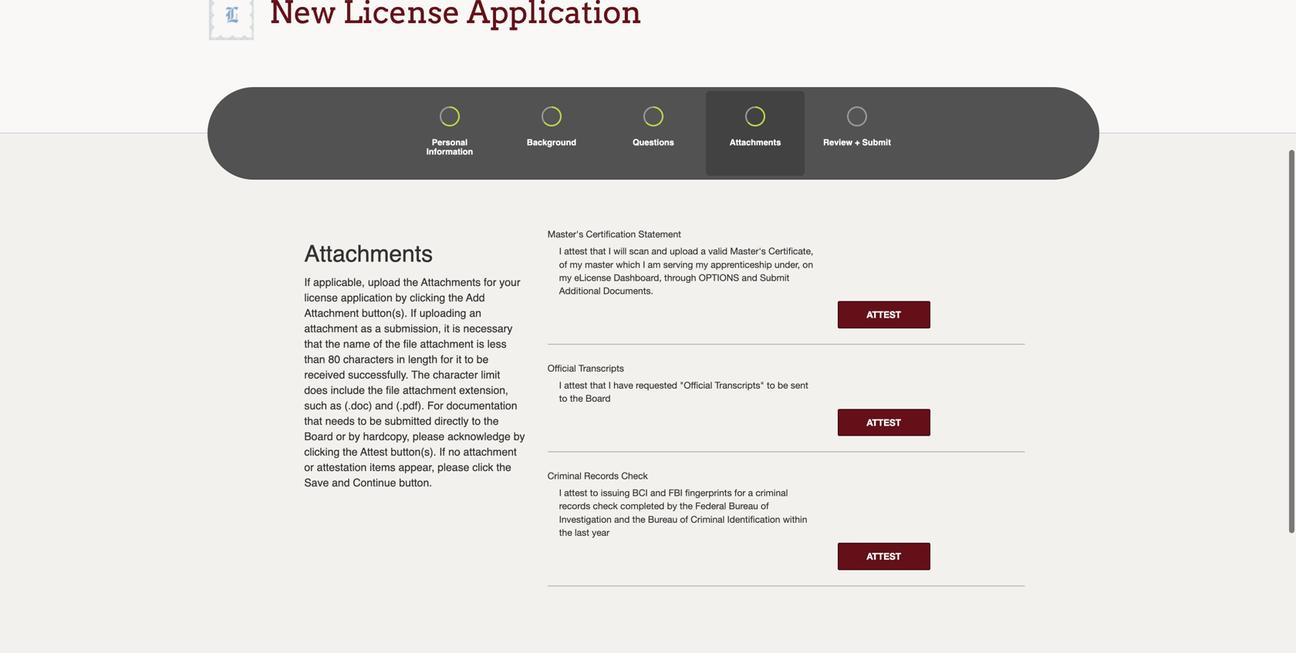 Task type: locate. For each thing, give the bounding box(es) containing it.
1 horizontal spatial upload
[[670, 246, 698, 257]]

records
[[559, 501, 590, 512]]

master's up apprenticeship
[[730, 246, 766, 257]]

criminal up records
[[548, 471, 582, 481]]

certification
[[586, 229, 636, 240]]

2 horizontal spatial for
[[734, 488, 746, 498]]

for
[[427, 400, 444, 412]]

(.doc)
[[344, 400, 372, 412]]

name
[[343, 338, 370, 350]]

apprenticeship
[[711, 259, 772, 270]]

official transcripts i attest that i have requested "official transcripts" to be sent to the board
[[548, 363, 808, 404]]

or down needs
[[336, 431, 346, 443]]

2 vertical spatial attest
[[564, 488, 588, 498]]

the left add
[[448, 292, 463, 304]]

that
[[590, 246, 606, 257], [304, 338, 322, 350], [590, 380, 606, 391], [304, 415, 322, 427]]

click
[[472, 461, 493, 474]]

for
[[484, 276, 496, 289], [441, 353, 453, 366], [734, 488, 746, 498]]

clicking
[[410, 292, 445, 304], [304, 446, 340, 458]]

1 horizontal spatial master's
[[730, 246, 766, 257]]

i up additional
[[559, 246, 562, 257]]

clicking up uploading
[[410, 292, 445, 304]]

1 horizontal spatial if
[[411, 307, 417, 319]]

is left less
[[477, 338, 484, 350]]

upload
[[670, 246, 698, 257], [368, 276, 400, 289]]

button(s). down application
[[362, 307, 408, 319]]

0 horizontal spatial if
[[304, 276, 310, 289]]

2 attest from the top
[[564, 380, 588, 391]]

documentation
[[447, 400, 517, 412]]

less
[[487, 338, 507, 350]]

if up submission,
[[411, 307, 417, 319]]

to up check at bottom left
[[590, 488, 598, 498]]

1 vertical spatial board
[[304, 431, 333, 443]]

background
[[527, 138, 576, 147]]

add
[[466, 292, 485, 304]]

attest inside criminal records check i attest to issuing bci and fbi fingerprints for a criminal records check completed by the federal bureau of investigation and the bureau of criminal identification within the last year
[[564, 488, 588, 498]]

1 horizontal spatial board
[[586, 393, 611, 404]]

0 horizontal spatial for
[[441, 353, 453, 366]]

attest inside master's certification statement i attest that i will scan and upload a valid master's certificate, of my master which i am serving my apprenticeship under, on my elicense dashboard, through options and submit additional documents.
[[564, 246, 588, 257]]

fbi
[[669, 488, 683, 498]]

if up 'license'
[[304, 276, 310, 289]]

be left sent
[[778, 380, 788, 391]]

elicense
[[574, 272, 611, 283]]

1 vertical spatial submit
[[760, 272, 790, 283]]

0 horizontal spatial submit
[[760, 272, 790, 283]]

submit down under,
[[760, 272, 790, 283]]

0 horizontal spatial board
[[304, 431, 333, 443]]

such
[[304, 400, 327, 412]]

3 attest from the top
[[564, 488, 588, 498]]

for inside criminal records check i attest to issuing bci and fbi fingerprints for a criminal records check completed by the federal bureau of investigation and the bureau of criminal identification within the last year
[[734, 488, 746, 498]]

1 vertical spatial a
[[375, 323, 381, 335]]

0 vertical spatial is
[[453, 323, 460, 335]]

if left no
[[439, 446, 445, 458]]

to up the character
[[465, 353, 474, 366]]

by up submission,
[[396, 292, 407, 304]]

of up characters
[[373, 338, 382, 350]]

0 vertical spatial please
[[413, 431, 445, 443]]

the up submission,
[[403, 276, 418, 289]]

button(s). up appear,
[[391, 446, 436, 458]]

submit right + in the right of the page
[[862, 138, 891, 147]]

by
[[396, 292, 407, 304], [349, 431, 360, 443], [514, 431, 525, 443], [667, 501, 677, 512]]

additional
[[559, 286, 601, 296]]

upload up serving
[[670, 246, 698, 257]]

issuing
[[601, 488, 630, 498]]

received
[[304, 369, 345, 381]]

1 horizontal spatial file
[[403, 338, 417, 350]]

to inside criminal records check i attest to issuing bci and fbi fingerprints for a criminal records check completed by the federal bureau of investigation and the bureau of criminal identification within the last year
[[590, 488, 598, 498]]

a left valid
[[701, 246, 706, 257]]

board down transcripts
[[586, 393, 611, 404]]

1 horizontal spatial a
[[701, 246, 706, 257]]

the up attestation
[[343, 446, 358, 458]]

by inside criminal records check i attest to issuing bci and fbi fingerprints for a criminal records check completed by the federal bureau of investigation and the bureau of criminal identification within the last year
[[667, 501, 677, 512]]

that up the master on the left top of the page
[[590, 246, 606, 257]]

master's left certification
[[548, 229, 583, 240]]

as
[[361, 323, 372, 335], [330, 400, 341, 412]]

i inside criminal records check i attest to issuing bci and fbi fingerprints for a criminal records check completed by the federal bureau of investigation and the bureau of criminal identification within the last year
[[559, 488, 562, 498]]

0 horizontal spatial criminal
[[548, 471, 582, 481]]

None button
[[838, 301, 930, 329], [838, 409, 930, 436], [838, 543, 930, 570], [838, 301, 930, 329], [838, 409, 930, 436], [838, 543, 930, 570]]

1 horizontal spatial for
[[484, 276, 496, 289]]

0 vertical spatial it
[[444, 323, 450, 335]]

be up limit at the left of page
[[477, 353, 489, 366]]

button.
[[399, 477, 432, 489]]

file down the successfully.
[[386, 384, 400, 397]]

0 horizontal spatial a
[[375, 323, 381, 335]]

please down the submitted
[[413, 431, 445, 443]]

0 horizontal spatial is
[[453, 323, 460, 335]]

0 horizontal spatial as
[[330, 400, 341, 412]]

1 horizontal spatial be
[[477, 353, 489, 366]]

a left "criminal"
[[748, 488, 753, 498]]

0 vertical spatial bureau
[[729, 501, 758, 512]]

as up needs
[[330, 400, 341, 412]]

extension,
[[459, 384, 508, 397]]

that down transcripts
[[590, 380, 606, 391]]

is down uploading
[[453, 323, 460, 335]]

0 vertical spatial board
[[586, 393, 611, 404]]

attachments inside button
[[730, 138, 781, 147]]

or
[[336, 431, 346, 443], [304, 461, 314, 474]]

upload up application
[[368, 276, 400, 289]]

to down (.doc)
[[358, 415, 367, 427]]

1 vertical spatial attest
[[564, 380, 588, 391]]

and down apprenticeship
[[742, 272, 758, 283]]

an
[[469, 307, 481, 319]]

2 horizontal spatial a
[[748, 488, 753, 498]]

criminal
[[756, 488, 788, 498]]

please down no
[[438, 461, 469, 474]]

the down documentation
[[484, 415, 499, 427]]

clicking up attestation
[[304, 446, 340, 458]]

1 attest from the top
[[564, 246, 588, 257]]

1 vertical spatial as
[[330, 400, 341, 412]]

be inside the official transcripts i attest that i have requested "official transcripts" to be sent to the board
[[778, 380, 788, 391]]

0 vertical spatial attachments
[[730, 138, 781, 147]]

0 vertical spatial a
[[701, 246, 706, 257]]

1 vertical spatial or
[[304, 461, 314, 474]]

please
[[413, 431, 445, 443], [438, 461, 469, 474]]

and down attestation
[[332, 477, 350, 489]]

attest up the master on the left top of the page
[[564, 246, 588, 257]]

button(s).
[[362, 307, 408, 319], [391, 446, 436, 458]]

1 vertical spatial attachments
[[304, 241, 433, 267]]

and
[[652, 246, 667, 257], [742, 272, 758, 283], [375, 400, 393, 412], [332, 477, 350, 489], [650, 488, 666, 498], [614, 514, 630, 525]]

1 vertical spatial button(s).
[[391, 446, 436, 458]]

attest
[[360, 446, 388, 458]]

i
[[559, 246, 562, 257], [609, 246, 611, 257], [643, 259, 645, 270], [559, 380, 562, 391], [609, 380, 611, 391], [559, 488, 562, 498]]

board down needs
[[304, 431, 333, 443]]

for left your
[[484, 276, 496, 289]]

0 vertical spatial be
[[477, 353, 489, 366]]

0 horizontal spatial upload
[[368, 276, 400, 289]]

attachments
[[730, 138, 781, 147], [304, 241, 433, 267], [421, 276, 481, 289]]

of up additional
[[559, 259, 567, 270]]

a up characters
[[375, 323, 381, 335]]

1 vertical spatial is
[[477, 338, 484, 350]]

review + submit
[[823, 138, 891, 147]]

2 horizontal spatial if
[[439, 446, 445, 458]]

and up am
[[652, 246, 667, 257]]

file down submission,
[[403, 338, 417, 350]]

on
[[803, 259, 813, 270]]

1 vertical spatial please
[[438, 461, 469, 474]]

is
[[453, 323, 460, 335], [477, 338, 484, 350]]

be up hardcopy,
[[370, 415, 382, 427]]

attest for master's
[[564, 246, 588, 257]]

to
[[465, 353, 474, 366], [767, 380, 775, 391], [559, 393, 567, 404], [358, 415, 367, 427], [472, 415, 481, 427], [590, 488, 598, 498]]

1 vertical spatial be
[[778, 380, 788, 391]]

through
[[664, 272, 696, 283]]

within
[[783, 514, 807, 525]]

if
[[304, 276, 310, 289], [411, 307, 417, 319], [439, 446, 445, 458]]

the left the "last" at the bottom
[[559, 527, 572, 538]]

by right acknowledge
[[514, 431, 525, 443]]

it up the character
[[456, 353, 462, 366]]

federal
[[695, 501, 726, 512]]

2 vertical spatial attachments
[[421, 276, 481, 289]]

limit
[[481, 369, 500, 381]]

1 horizontal spatial it
[[456, 353, 462, 366]]

board
[[586, 393, 611, 404], [304, 431, 333, 443]]

master's
[[548, 229, 583, 240], [730, 246, 766, 257]]

have
[[614, 380, 633, 391]]

attest up records
[[564, 488, 588, 498]]

attest down official
[[564, 380, 588, 391]]

for up the character
[[441, 353, 453, 366]]

criminal down federal
[[691, 514, 725, 525]]

personal
[[432, 138, 468, 147]]

2 horizontal spatial be
[[778, 380, 788, 391]]

it down uploading
[[444, 323, 450, 335]]

that down such
[[304, 415, 322, 427]]

and right (.doc)
[[375, 400, 393, 412]]

bureau down completed
[[648, 514, 678, 525]]

0 vertical spatial for
[[484, 276, 496, 289]]

0 vertical spatial upload
[[670, 246, 698, 257]]

the down official
[[570, 393, 583, 404]]

1 vertical spatial criminal
[[691, 514, 725, 525]]

0 vertical spatial as
[[361, 323, 372, 335]]

my up additional
[[559, 272, 572, 283]]

bci
[[632, 488, 648, 498]]

i up records
[[559, 488, 562, 498]]

1 vertical spatial bureau
[[648, 514, 678, 525]]

scan
[[629, 246, 649, 257]]

the
[[411, 369, 430, 381]]

0 vertical spatial attest
[[564, 246, 588, 257]]

as up name
[[361, 323, 372, 335]]

completed
[[620, 501, 665, 512]]

0 horizontal spatial master's
[[548, 229, 583, 240]]

1 vertical spatial upload
[[368, 276, 400, 289]]

2 vertical spatial for
[[734, 488, 746, 498]]

1 horizontal spatial or
[[336, 431, 346, 443]]

1 vertical spatial clicking
[[304, 446, 340, 458]]

1 vertical spatial for
[[441, 353, 453, 366]]

1 vertical spatial file
[[386, 384, 400, 397]]

1 horizontal spatial criminal
[[691, 514, 725, 525]]

0 vertical spatial clicking
[[410, 292, 445, 304]]

or up save
[[304, 461, 314, 474]]

of down fbi
[[680, 514, 688, 525]]

dashboard,
[[614, 272, 662, 283]]

for up 'identification'
[[734, 488, 746, 498]]

a inside criminal records check i attest to issuing bci and fbi fingerprints for a criminal records check completed by the federal bureau of investigation and the bureau of criminal identification within the last year
[[748, 488, 753, 498]]

the inside the official transcripts i attest that i have requested "official transcripts" to be sent to the board
[[570, 393, 583, 404]]

attestation
[[317, 461, 367, 474]]

0 vertical spatial submit
[[862, 138, 891, 147]]

0 horizontal spatial file
[[386, 384, 400, 397]]

2 vertical spatial if
[[439, 446, 445, 458]]

1 horizontal spatial as
[[361, 323, 372, 335]]

0 horizontal spatial be
[[370, 415, 382, 427]]

of inside master's certification statement i attest that i will scan and upload a valid master's certificate, of my master which i am serving my apprenticeship under, on my elicense dashboard, through options and submit additional documents.
[[559, 259, 567, 270]]

bureau up 'identification'
[[729, 501, 758, 512]]

1 horizontal spatial submit
[[862, 138, 891, 147]]

bureau
[[729, 501, 758, 512], [648, 514, 678, 525]]

i left will
[[609, 246, 611, 257]]

a
[[701, 246, 706, 257], [375, 323, 381, 335], [748, 488, 753, 498]]

1 horizontal spatial bureau
[[729, 501, 758, 512]]

attest
[[564, 246, 588, 257], [564, 380, 588, 391], [564, 488, 588, 498]]

i left have
[[609, 380, 611, 391]]

0 vertical spatial master's
[[548, 229, 583, 240]]

1 vertical spatial master's
[[730, 246, 766, 257]]

1 vertical spatial it
[[456, 353, 462, 366]]

by down fbi
[[667, 501, 677, 512]]

successfully.
[[348, 369, 409, 381]]

2 vertical spatial a
[[748, 488, 753, 498]]

which
[[616, 259, 640, 270]]

file
[[403, 338, 417, 350], [386, 384, 400, 397]]

valid
[[708, 246, 728, 257]]

0 horizontal spatial it
[[444, 323, 450, 335]]

that inside the official transcripts i attest that i have requested "official transcripts" to be sent to the board
[[590, 380, 606, 391]]



Task type: describe. For each thing, give the bounding box(es) containing it.
options
[[699, 272, 739, 283]]

review
[[823, 138, 853, 147]]

serving
[[663, 259, 693, 270]]

submit inside master's certification statement i attest that i will scan and upload a valid master's certificate, of my master which i am serving my apprenticeship under, on my elicense dashboard, through options and submit additional documents.
[[760, 272, 790, 283]]

statement
[[639, 229, 681, 240]]

review + submit button
[[808, 91, 907, 176]]

identification
[[727, 514, 780, 525]]

official
[[548, 363, 576, 374]]

1 horizontal spatial is
[[477, 338, 484, 350]]

continue
[[353, 477, 396, 489]]

acknowledge
[[448, 431, 511, 443]]

fingerprints
[[685, 488, 732, 498]]

your
[[499, 276, 520, 289]]

0 vertical spatial if
[[304, 276, 310, 289]]

characters
[[343, 353, 394, 366]]

attachments inside if applicable, upload the attachments for your license application by clicking the add attachment button(s). if uploading an attachment as a submission, it is necessary that the name of the file attachment is less than 80 characters in length for it to be received successfully. the character limit does include the file attachment extension, such as (.doc) and (.pdf). for documentation that needs to be submitted directly to the board or by hardcopy, please acknowledge by clicking the attest button(s). if no attachment or attestation items appear, please click the save and continue button.
[[421, 276, 481, 289]]

the up 80 at bottom left
[[325, 338, 340, 350]]

a inside if applicable, upload the attachments for your license application by clicking the add attachment button(s). if uploading an attachment as a submission, it is necessary that the name of the file attachment is less than 80 characters in length for it to be received successfully. the character limit does include the file attachment extension, such as (.doc) and (.pdf). for documentation that needs to be submitted directly to the board or by hardcopy, please acknowledge by clicking the attest button(s). if no attachment or attestation items appear, please click the save and continue button.
[[375, 323, 381, 335]]

documents.
[[603, 286, 653, 296]]

year
[[592, 527, 610, 538]]

in
[[397, 353, 405, 366]]

by down needs
[[349, 431, 360, 443]]

0 horizontal spatial or
[[304, 461, 314, 474]]

upload inside master's certification statement i attest that i will scan and upload a valid master's certificate, of my master which i am serving my apprenticeship under, on my elicense dashboard, through options and submit additional documents.
[[670, 246, 698, 257]]

attachment down 'attachment'
[[304, 323, 358, 335]]

character
[[433, 369, 478, 381]]

requested
[[636, 380, 677, 391]]

"official
[[680, 380, 712, 391]]

check
[[621, 471, 648, 481]]

my up options
[[696, 259, 708, 270]]

0 vertical spatial button(s).
[[362, 307, 408, 319]]

save
[[304, 477, 329, 489]]

master's certification statement i attest that i will scan and upload a valid master's certificate, of my master which i am serving my apprenticeship under, on my elicense dashboard, through options and submit additional documents.
[[548, 229, 814, 296]]

submission,
[[384, 323, 441, 335]]

uploading
[[420, 307, 466, 319]]

include
[[331, 384, 365, 397]]

attachment up the length
[[420, 338, 474, 350]]

under,
[[775, 259, 800, 270]]

i down official
[[559, 380, 562, 391]]

does
[[304, 384, 328, 397]]

the right 'click'
[[496, 461, 511, 474]]

that up the than
[[304, 338, 322, 350]]

criminal records check i attest to issuing bci and fbi fingerprints for a criminal records check completed by the federal bureau of investigation and the bureau of criminal identification within the last year
[[548, 471, 807, 538]]

check
[[593, 501, 618, 512]]

records
[[584, 471, 619, 481]]

board inside the official transcripts i attest that i have requested "official transcripts" to be sent to the board
[[586, 393, 611, 404]]

of down "criminal"
[[761, 501, 769, 512]]

(.pdf).
[[396, 400, 424, 412]]

of inside if applicable, upload the attachments for your license application by clicking the add attachment button(s). if uploading an attachment as a submission, it is necessary that the name of the file attachment is less than 80 characters in length for it to be received successfully. the character limit does include the file attachment extension, such as (.doc) and (.pdf). for documentation that needs to be submitted directly to the board or by hardcopy, please acknowledge by clicking the attest button(s). if no attachment or attestation items appear, please click the save and continue button.
[[373, 338, 382, 350]]

if applicable, upload the attachments for your license application by clicking the add attachment button(s). if uploading an attachment as a submission, it is necessary that the name of the file attachment is less than 80 characters in length for it to be received successfully. the character limit does include the file attachment extension, such as (.doc) and (.pdf). for documentation that needs to be submitted directly to the board or by hardcopy, please acknowledge by clicking the attest button(s). if no attachment or attestation items appear, please click the save and continue button.
[[304, 276, 525, 489]]

2 vertical spatial be
[[370, 415, 382, 427]]

the down completed
[[632, 514, 645, 525]]

stamp image
[[208, 0, 254, 40]]

0 horizontal spatial bureau
[[648, 514, 678, 525]]

master
[[585, 259, 613, 270]]

background button
[[502, 91, 601, 176]]

hardcopy,
[[363, 431, 410, 443]]

that inside master's certification statement i attest that i will scan and upload a valid master's certificate, of my master which i am serving my apprenticeship under, on my elicense dashboard, through options and submit additional documents.
[[590, 246, 606, 257]]

personal information button
[[400, 91, 499, 176]]

0 vertical spatial or
[[336, 431, 346, 443]]

+
[[855, 138, 860, 147]]

my up elicense
[[570, 259, 582, 270]]

application
[[341, 292, 393, 304]]

board inside if applicable, upload the attachments for your license application by clicking the add attachment button(s). if uploading an attachment as a submission, it is necessary that the name of the file attachment is less than 80 characters in length for it to be received successfully. the character limit does include the file attachment extension, such as (.doc) and (.pdf). for documentation that needs to be submitted directly to the board or by hardcopy, please acknowledge by clicking the attest button(s). if no attachment or attestation items appear, please click the save and continue button.
[[304, 431, 333, 443]]

the down the successfully.
[[368, 384, 383, 397]]

am
[[648, 259, 661, 270]]

0 vertical spatial criminal
[[548, 471, 582, 481]]

the up in
[[385, 338, 400, 350]]

attest for criminal
[[564, 488, 588, 498]]

1 horizontal spatial clicking
[[410, 292, 445, 304]]

directly
[[435, 415, 469, 427]]

to down official
[[559, 393, 567, 404]]

will
[[614, 246, 627, 257]]

submitted
[[385, 415, 432, 427]]

attachment up 'click'
[[463, 446, 517, 458]]

0 vertical spatial file
[[403, 338, 417, 350]]

i left am
[[643, 259, 645, 270]]

no
[[448, 446, 460, 458]]

than
[[304, 353, 325, 366]]

sent
[[791, 380, 808, 391]]

and down check at bottom left
[[614, 514, 630, 525]]

submit inside review + submit button
[[862, 138, 891, 147]]

the down fbi
[[680, 501, 693, 512]]

needs
[[325, 415, 355, 427]]

0 horizontal spatial clicking
[[304, 446, 340, 458]]

questions button
[[604, 91, 703, 176]]

and left fbi
[[650, 488, 666, 498]]

1 vertical spatial if
[[411, 307, 417, 319]]

upload inside if applicable, upload the attachments for your license application by clicking the add attachment button(s). if uploading an attachment as a submission, it is necessary that the name of the file attachment is less than 80 characters in length for it to be received successfully. the character limit does include the file attachment extension, such as (.doc) and (.pdf). for documentation that needs to be submitted directly to the board or by hardcopy, please acknowledge by clicking the attest button(s). if no attachment or attestation items appear, please click the save and continue button.
[[368, 276, 400, 289]]

items
[[370, 461, 396, 474]]

appear,
[[399, 461, 435, 474]]

certificate,
[[769, 246, 814, 257]]

transcripts
[[579, 363, 624, 374]]

transcripts"
[[715, 380, 764, 391]]

applicable,
[[313, 276, 365, 289]]

attachment
[[304, 307, 359, 319]]

to up acknowledge
[[472, 415, 481, 427]]

investigation
[[559, 514, 612, 525]]

last
[[575, 527, 589, 538]]

personal information
[[427, 138, 473, 157]]

80
[[328, 353, 340, 366]]

a inside master's certification statement i attest that i will scan and upload a valid master's certificate, of my master which i am serving my apprenticeship under, on my elicense dashboard, through options and submit additional documents.
[[701, 246, 706, 257]]

information
[[427, 147, 473, 157]]

attachment up for
[[403, 384, 456, 397]]

attachments button
[[706, 91, 805, 176]]

necessary
[[463, 323, 513, 335]]

questions
[[633, 138, 674, 147]]

to left sent
[[767, 380, 775, 391]]

attest inside the official transcripts i attest that i have requested "official transcripts" to be sent to the board
[[564, 380, 588, 391]]

length
[[408, 353, 438, 366]]



Task type: vqa. For each thing, say whether or not it's contained in the screenshot.
a in the Criminal Records Check I attest to issuing BCI and FBI fingerprints for a criminal records check completed by the Federal Bureau of Investigation and the Bureau of Criminal Identification within the last year
yes



